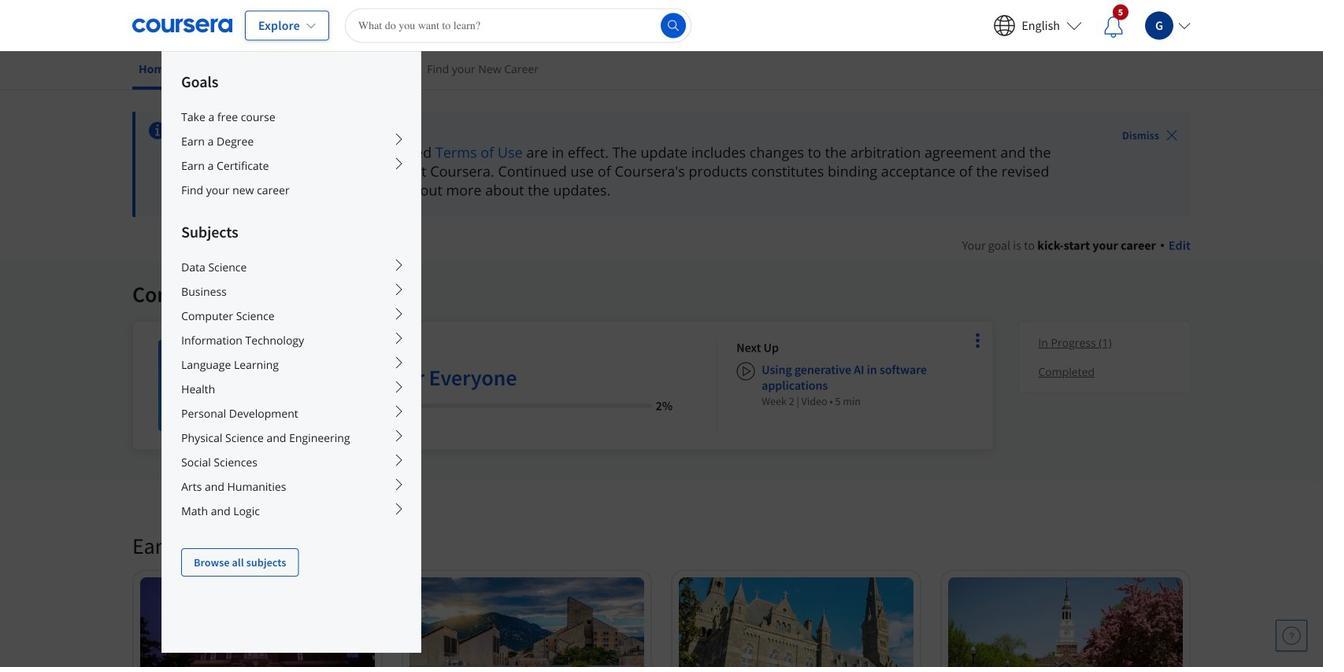 Task type: vqa. For each thing, say whether or not it's contained in the screenshot.
Help Center icon
yes



Task type: describe. For each thing, give the bounding box(es) containing it.
more option for generative ai for everyone image
[[967, 330, 989, 352]]

explore menu element
[[162, 52, 421, 577]]

help center image
[[1282, 627, 1301, 646]]

information: we have updated our terms of use element
[[176, 121, 1078, 140]]

earn your degree collection element
[[123, 507, 1200, 668]]



Task type: locate. For each thing, give the bounding box(es) containing it.
What do you want to learn? text field
[[345, 8, 692, 43]]

coursera image
[[132, 13, 232, 38]]

generative ai for everyone image
[[158, 340, 250, 432]]

None search field
[[345, 8, 692, 43]]

main content
[[0, 92, 1323, 668]]



